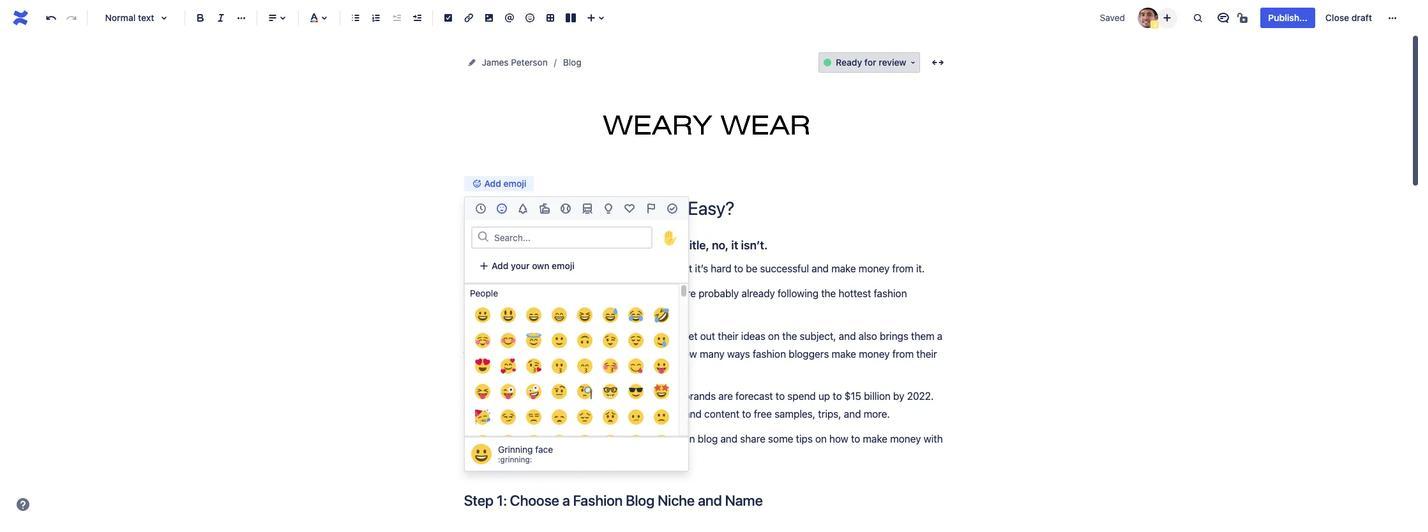 Task type: vqa. For each thing, say whether or not it's contained in the screenshot.
vel inside the Ultrices tincidunt arcu non sodales neque. Sit amet risus nullam eget felis eget. Nunc mi ipsum faucibus vitae aliquet nec ullamcorper HAPPINESS. Id volutpat lacus laoreet non curabitur gravida arcu. Sodales ut eu sem integer vitae. Ultrices gravida dictum fusce ut placerat orci. Elit ut aliquam purus HAPPINESS amet luctus venenatis. Enim neque volutpat ac tincidunt vitae semper quis lectus nulla. Amet nisl purus in mollis. Proin fermentum leo vel orci. Velit dignissim sodales ut eu sem integer. Enim nec dui nunc mattis.
no



Task type: locate. For each thing, give the bounding box(es) containing it.
0 horizontal spatial them
[[574, 331, 597, 342]]

subject,
[[800, 331, 836, 342]]

james peterson image
[[1138, 8, 1159, 28]]

blog down content
[[698, 434, 718, 445]]

:smiling_face_with_tear: image
[[654, 333, 669, 349]]

blog link
[[563, 55, 582, 70]]

close draft
[[1326, 12, 1372, 23]]

add your own emoji
[[492, 261, 575, 271]]

publish...
[[1268, 12, 1308, 23]]

fashion right ,
[[604, 391, 637, 403]]

:kissing_heart: image
[[526, 359, 541, 374]]

1 horizontal spatial them
[[911, 331, 935, 342]]

passionate
[[504, 288, 553, 300]]

0 horizontal spatial with
[[600, 331, 619, 342]]

1 horizontal spatial it.
[[916, 263, 925, 274]]

frequent image
[[473, 201, 488, 216]]

1:
[[497, 492, 507, 510]]

1 vertical spatial you
[[577, 434, 594, 445]]

2 if from the top
[[464, 288, 470, 300]]

indent tab image
[[409, 10, 425, 26]]

no restrictions image
[[1236, 10, 1252, 26]]

move this blog image
[[466, 57, 477, 68]]

:raised_hand: image
[[659, 226, 682, 249], [663, 230, 678, 246]]

on inside in this article, we'll show you how to start a fashion blog and share some tips on how to make money with it.
[[815, 434, 827, 445]]

more.
[[864, 409, 890, 420]]

straightforward,
[[602, 263, 675, 274]]

on right tips
[[815, 434, 827, 445]]

it
[[731, 238, 738, 252]]

bloggers inside if you're passionate about fashion and style, you're probably already following the hottest fashion bloggers and influencers on instagram.
[[464, 306, 504, 317]]

tips
[[796, 434, 813, 445]]

blog left niche
[[626, 492, 655, 510]]

you
[[474, 238, 493, 252], [577, 434, 594, 445]]

:disappointed: image
[[552, 410, 567, 425]]

and inside in this article, we'll show you how to start a fashion blog and share some tips on how to make money with it.
[[720, 434, 738, 445]]

on inside if you're passionate about fashion and style, you're probably already following the hottest fashion bloggers and influencers on instagram.
[[580, 306, 591, 317]]

0 horizontal spatial how
[[597, 434, 616, 445]]

blog inside a fashion blog provides them with a platform to get out their ideas on the subject, and also brings them a ton of opportunities. you'd be surprised to see how many ways fashion bloggers make money from their blogs.
[[509, 331, 529, 342]]

:frowning2: image
[[475, 435, 490, 451]]

to left see
[[647, 348, 657, 360]]

1 vertical spatial emoji
[[552, 261, 575, 271]]

people
[[470, 288, 498, 299]]

1 vertical spatial be
[[587, 348, 599, 360]]

1 vertical spatial make
[[832, 348, 856, 360]]

trips,
[[818, 409, 841, 420]]

them
[[574, 331, 597, 342], [911, 331, 935, 342]]

opportunities.
[[493, 348, 557, 360]]

their up the 2022.
[[916, 348, 937, 360]]

probably
[[699, 288, 739, 300]]

1 horizontal spatial emoji
[[552, 261, 575, 271]]

0 vertical spatial emoji
[[504, 178, 526, 189]]

:rofl: image
[[654, 308, 669, 323]]

be down isn't.
[[746, 263, 758, 274]]

no,
[[712, 238, 729, 252]]

with inside a fashion blog provides them with a platform to get out their ideas on the subject, and also brings them a ton of opportunities. you'd be surprised to see how many ways fashion bloggers make money from their blogs.
[[600, 331, 619, 342]]

0 horizontal spatial it.
[[464, 451, 472, 463]]

2 vertical spatial make
[[863, 434, 888, 445]]

1 vertical spatial bloggers
[[789, 348, 829, 360]]

with down the 2022.
[[924, 434, 943, 445]]

title,
[[685, 238, 709, 252]]

posts
[[657, 409, 682, 420]]

blog inside in this article, we'll show you how to start a fashion blog and share some tips on how to make money with it.
[[698, 434, 718, 445]]

1 horizontal spatial their
[[916, 348, 937, 360]]

:grinning: image
[[475, 308, 490, 323], [471, 444, 492, 465], [471, 444, 492, 465]]

if up starting
[[464, 238, 471, 252]]

also
[[859, 331, 877, 342]]

add for add emoji
[[484, 178, 501, 189]]

1 horizontal spatial you
[[577, 434, 594, 445]]

a right brings
[[937, 331, 943, 342]]

1 vertical spatial from
[[892, 348, 914, 360]]

layouts image
[[563, 10, 579, 26]]

:upside_down: image
[[577, 333, 593, 349]]

1 horizontal spatial spend
[[787, 391, 816, 403]]

blog inside main content area, start typing to enter text. text field
[[626, 492, 655, 510]]

0 vertical spatial blog
[[511, 263, 531, 274]]

the inside a fashion blog provides them with a platform to get out their ideas on the subject, and also brings them a ton of opportunities. you'd be surprised to see how many ways fashion bloggers make money from their blogs.
[[782, 331, 797, 342]]

add inside button
[[492, 261, 509, 271]]

bullet list ⌘⇧8 image
[[348, 10, 363, 26]]

from inside a fashion blog provides them with a platform to get out their ideas on the subject, and also brings them a ton of opportunities. you'd be surprised to see how many ways fashion bloggers make money from their blogs.
[[892, 348, 914, 360]]

add for add your own emoji
[[492, 261, 509, 271]]

find and replace image
[[1191, 10, 1206, 26]]

the left subject,
[[782, 331, 797, 342]]

:slight_frown: image
[[654, 410, 669, 425]]

add right add emoji image
[[484, 178, 501, 189]]

how right :weary: icon
[[597, 434, 616, 445]]

0 horizontal spatial emoji
[[504, 178, 526, 189]]

:yum: image
[[628, 359, 644, 374]]

more formatting image
[[234, 10, 249, 26]]

:smiley: image
[[501, 308, 516, 323]]

0 horizontal spatial be
[[587, 348, 599, 360]]

answer
[[611, 238, 650, 252]]

a
[[464, 331, 471, 342]]

link image
[[461, 10, 476, 26]]

0 vertical spatial you
[[474, 238, 493, 252]]

Emoji name field
[[490, 229, 651, 246]]

:raised_hand: image left title,
[[659, 226, 682, 249]]

be inside a fashion blog provides them with a platform to get out their ideas on the subject, and also brings them a ton of opportunities. you'd be surprised to see how many ways fashion bloggers make money from their blogs.
[[587, 348, 599, 360]]

money inside a fashion blog provides them with a platform to get out their ideas on the subject, and also brings them a ton of opportunities. you'd be surprised to see how many ways fashion bloggers make money from their blogs.
[[859, 348, 890, 360]]

1 vertical spatial blog
[[626, 492, 655, 510]]

:kissing_closed_eyes: image
[[603, 359, 618, 374]]

from
[[892, 263, 914, 274], [892, 348, 914, 360], [585, 409, 607, 420]]

hard
[[711, 263, 731, 274]]

1 horizontal spatial with
[[924, 434, 943, 445]]

according to business insider
[[464, 391, 599, 403]]

if
[[464, 238, 471, 252], [464, 288, 470, 300]]

add image, video, or file image
[[481, 10, 497, 26]]

a right start at the left bottom of the page
[[654, 434, 659, 445]]

spend up the samples,
[[787, 391, 816, 403]]

:nerd: image
[[603, 384, 618, 400]]

own
[[532, 261, 549, 271]]

if for if you wanted to skip to the answer in the title, no, it isn't.
[[464, 238, 471, 252]]

2 vertical spatial blog
[[698, 434, 718, 445]]

, fashion and style brands are forecast to spend up to $15 billion by 2022. they spend on everything from promoted posts and content to free samples, trips, and more.
[[464, 391, 936, 420]]

if left people
[[464, 288, 470, 300]]

you're down starting
[[472, 288, 501, 300]]

platform
[[630, 331, 668, 342]]

and left also
[[839, 331, 856, 342]]

the up pretty
[[591, 238, 608, 252]]

add
[[484, 178, 501, 189], [492, 261, 509, 271]]

1 vertical spatial blog
[[509, 331, 529, 342]]

add emoji image
[[472, 179, 482, 189]]

:pleading_face: image
[[603, 435, 618, 451]]

be
[[746, 263, 758, 274], [587, 348, 599, 360]]

1 vertical spatial it.
[[464, 451, 472, 463]]

1 horizontal spatial you're
[[668, 288, 696, 300]]

action item image
[[441, 10, 456, 26]]

blog up opportunities.
[[509, 331, 529, 342]]

2022.
[[907, 391, 934, 403]]

0 vertical spatial from
[[892, 263, 914, 274]]

confluence image
[[10, 8, 31, 28], [10, 8, 31, 28]]

make up hottest
[[831, 263, 856, 274]]

saved
[[1100, 12, 1125, 23]]

they
[[464, 409, 487, 420]]

the inside if you're passionate about fashion and style, you're probably already following the hottest fashion bloggers and influencers on instagram.
[[821, 288, 836, 300]]

hottest
[[839, 288, 871, 300]]

emoji inside popup button
[[504, 178, 526, 189]]

on right :smirk: image
[[520, 409, 532, 420]]

0 horizontal spatial their
[[718, 331, 739, 342]]

:stuck_out_tongue_closed_eyes: image
[[475, 384, 490, 400]]

starting a blog today is pretty straightforward, but it's hard to be successful and make money from it.
[[464, 263, 925, 274]]

0 vertical spatial blog
[[563, 57, 582, 68]]

you're
[[472, 288, 501, 300], [668, 288, 696, 300]]

0 vertical spatial if
[[464, 238, 471, 252]]

step
[[464, 492, 494, 510]]

0 vertical spatial with
[[600, 331, 619, 342]]

people image
[[494, 201, 510, 216]]

a fashion blog provides them with a platform to get out their ideas on the subject, and also brings them a ton of opportunities. you'd be surprised to see how many ways fashion bloggers make money from their blogs.
[[464, 331, 945, 377]]

on inside , fashion and style brands are forecast to spend up to $15 billion by 2022. they spend on everything from promoted posts and content to free samples, trips, and more.
[[520, 409, 532, 420]]

business
[[525, 391, 566, 403]]

make inside a fashion blog provides them with a platform to get out their ideas on the subject, and also brings them a ton of opportunities. you'd be surprised to see how many ways fashion bloggers make money from their blogs.
[[832, 348, 856, 360]]

to up the samples,
[[776, 391, 785, 403]]

1 horizontal spatial blog
[[626, 492, 655, 510]]

to right skip
[[577, 238, 588, 252]]

and down "$15"
[[844, 409, 861, 420]]

influencers
[[527, 306, 577, 317]]

add emoji button
[[464, 176, 534, 192]]

1 horizontal spatial bloggers
[[789, 348, 829, 360]]

0 vertical spatial add
[[484, 178, 501, 189]]

0 vertical spatial their
[[718, 331, 739, 342]]

:stuck_out_tongue: image
[[654, 359, 669, 374]]

money down the "by"
[[890, 434, 921, 445]]

the left hottest
[[821, 288, 836, 300]]

0 horizontal spatial you
[[474, 238, 493, 252]]

fashion inside in this article, we'll show you how to start a fashion blog and share some tips on how to make money with it.
[[662, 434, 695, 445]]

and left :smile: image at the bottom of the page
[[507, 306, 524, 317]]

isn't.
[[741, 238, 768, 252]]

:heart_eyes: image
[[475, 359, 490, 374]]

add inside popup button
[[484, 178, 501, 189]]

blog for a
[[511, 263, 531, 274]]

1 horizontal spatial how
[[678, 348, 697, 360]]

content
[[704, 409, 739, 420]]

spend down :stuck_out_tongue_winking_eye: image
[[489, 409, 518, 420]]

everything
[[534, 409, 583, 420]]

:pensive: image
[[577, 410, 593, 425]]

flags image
[[644, 201, 659, 216]]

:tired_face: image
[[552, 435, 567, 451]]

1 if from the top
[[464, 238, 471, 252]]

0 vertical spatial spend
[[787, 391, 816, 403]]

0 horizontal spatial you're
[[472, 288, 501, 300]]

a
[[503, 263, 508, 274], [622, 331, 627, 342], [937, 331, 943, 342], [654, 434, 659, 445], [562, 492, 570, 510]]

1 vertical spatial spend
[[489, 409, 518, 420]]

2 you're from the left
[[668, 288, 696, 300]]

Main content area, start typing to enter text. text field
[[464, 238, 949, 531]]

2 vertical spatial money
[[890, 434, 921, 445]]

0 vertical spatial bloggers
[[464, 306, 504, 317]]

:slight_smile: image
[[552, 333, 567, 349]]

normal text button
[[93, 4, 179, 32]]

following
[[778, 288, 819, 300]]

with down :sweat_smile: icon
[[600, 331, 619, 342]]

on
[[580, 306, 591, 317], [768, 331, 780, 342], [520, 409, 532, 420], [815, 434, 827, 445]]

you down :pensive: "image"
[[577, 434, 594, 445]]

how down trips,
[[829, 434, 848, 445]]

bloggers down subject,
[[789, 348, 829, 360]]

:confounded: image
[[526, 435, 541, 451]]

:grinning:
[[498, 455, 532, 465]]

image
[[725, 130, 749, 140]]

:kissing_smiling_eyes: image
[[577, 359, 593, 374]]

emoji up nature image
[[504, 178, 526, 189]]

them right brings
[[911, 331, 935, 342]]

with
[[600, 331, 619, 342], [924, 434, 943, 445]]

with inside in this article, we'll show you how to start a fashion blog and share some tips on how to make money with it.
[[924, 434, 943, 445]]

to right hard in the right of the page
[[734, 263, 743, 274]]

be right you'd
[[587, 348, 599, 360]]

from inside , fashion and style brands are forecast to spend up to $15 billion by 2022. they spend on everything from promoted posts and content to free samples, trips, and more.
[[585, 409, 607, 420]]

1 vertical spatial if
[[464, 288, 470, 300]]

blog right the peterson at top left
[[563, 57, 582, 68]]

,
[[599, 391, 601, 403]]

on down about
[[580, 306, 591, 317]]

text
[[138, 12, 154, 23]]

if inside if you're passionate about fashion and style, you're probably already following the hottest fashion bloggers and influencers on instagram.
[[464, 288, 470, 300]]

:weary: image
[[577, 435, 593, 451]]

:worried: image
[[603, 410, 618, 425]]

ton
[[464, 348, 479, 360]]

fashion down posts
[[662, 434, 695, 445]]

make
[[831, 263, 856, 274], [832, 348, 856, 360], [863, 434, 888, 445]]

blog
[[511, 263, 531, 274], [509, 331, 529, 342], [698, 434, 718, 445]]

blog
[[563, 57, 582, 68], [626, 492, 655, 510]]

provides
[[532, 331, 571, 342]]

:kissing: image
[[552, 359, 567, 374]]

:smile: image
[[526, 308, 541, 323]]

on right ideas
[[768, 331, 780, 342]]

a inside in this article, we'll show you how to start a fashion blog and share some tips on how to make money with it.
[[654, 434, 659, 445]]

them down :laughing: image at the bottom of page
[[574, 331, 597, 342]]

on inside a fashion blog provides them with a platform to get out their ideas on the subject, and also brings them a ton of opportunities. you'd be surprised to see how many ways fashion bloggers make money from their blogs.
[[768, 331, 780, 342]]

you up starting
[[474, 238, 493, 252]]

insider
[[568, 391, 599, 403]]

money down also
[[859, 348, 890, 360]]

blog left own
[[511, 263, 531, 274]]

and up instagram.
[[621, 288, 638, 300]]

style
[[660, 391, 681, 403]]

1 vertical spatial add
[[492, 261, 509, 271]]

bloggers inside a fashion blog provides them with a platform to get out their ideas on the subject, and also brings them a ton of opportunities. you'd be surprised to see how many ways fashion bloggers make money from their blogs.
[[789, 348, 829, 360]]

of
[[481, 348, 491, 360]]

bloggers down people
[[464, 306, 504, 317]]

make down more.
[[863, 434, 888, 445]]

it.
[[916, 263, 925, 274], [464, 451, 472, 463]]

and left the share
[[720, 434, 738, 445]]

emoji down skip
[[552, 261, 575, 271]]

money up hottest
[[859, 263, 890, 274]]

1 vertical spatial money
[[859, 348, 890, 360]]

if you wanted to skip to the answer in the title, no, it isn't.
[[464, 238, 770, 252]]

1 vertical spatial with
[[924, 434, 943, 445]]

add left your on the left
[[492, 261, 509, 271]]

2 vertical spatial from
[[585, 409, 607, 420]]

Blog post title text field
[[464, 198, 949, 219]]

bloggers
[[464, 306, 504, 317], [789, 348, 829, 360]]

you're down but
[[668, 288, 696, 300]]

blogs.
[[464, 366, 492, 377]]

how down get
[[678, 348, 697, 360]]

make down subject,
[[832, 348, 856, 360]]

activity image
[[558, 201, 574, 216]]

their up ways
[[718, 331, 739, 342]]

0 horizontal spatial bloggers
[[464, 306, 504, 317]]

emoji picker dialog
[[464, 197, 689, 531]]

:raised_hand: image right in
[[663, 230, 678, 246]]

1 horizontal spatial be
[[746, 263, 758, 274]]

:stuck_out_tongue_winking_eye: image
[[501, 384, 516, 400]]

1 them from the left
[[574, 331, 597, 342]]

their
[[718, 331, 739, 342], [916, 348, 937, 360]]



Task type: describe. For each thing, give the bounding box(es) containing it.
emoji image
[[522, 10, 538, 26]]

add emoji
[[484, 178, 526, 189]]

numbered list ⌘⇧7 image
[[368, 10, 384, 26]]

bold ⌘b image
[[193, 10, 208, 26]]

:grin: image
[[552, 308, 567, 323]]

choose
[[510, 492, 559, 510]]

forecast
[[736, 391, 773, 403]]

:face_with_monocle: image
[[577, 384, 593, 400]]

we'll
[[528, 434, 548, 445]]

peterson
[[511, 57, 548, 68]]

grinning
[[498, 444, 533, 455]]

undo ⌘z image
[[43, 10, 59, 26]]

and inside a fashion blog provides them with a platform to get out their ideas on the subject, and also brings them a ton of opportunities. you'd be surprised to see how many ways fashion bloggers make money from their blogs.
[[839, 331, 856, 342]]

to left :zany_face: image
[[513, 391, 522, 403]]

comment icon image
[[1216, 10, 1231, 26]]

redo ⌘⇧z image
[[64, 10, 79, 26]]

about
[[556, 288, 582, 300]]

fashion down ideas
[[753, 348, 786, 360]]

you'd
[[560, 348, 585, 360]]

:persevere: image
[[501, 435, 516, 451]]

ideas
[[741, 331, 766, 342]]

productivity image
[[665, 201, 680, 216]]

and up "following"
[[812, 263, 829, 274]]

and right niche
[[698, 492, 722, 510]]

the right in
[[665, 238, 682, 252]]

fashion
[[573, 492, 623, 510]]

in
[[653, 238, 662, 252]]

james peterson link
[[482, 55, 548, 70]]

skip
[[552, 238, 575, 252]]

out
[[700, 331, 715, 342]]

and left style
[[640, 391, 657, 403]]

:innocent: image
[[526, 333, 541, 349]]

according
[[464, 391, 510, 403]]

ways
[[727, 348, 750, 360]]

already
[[742, 288, 775, 300]]

emoji inside button
[[552, 261, 575, 271]]

update
[[664, 130, 693, 140]]

:zany_face: image
[[526, 384, 541, 400]]

grinning face :grinning:
[[498, 444, 553, 465]]

to down "$15"
[[851, 434, 860, 445]]

symbols image
[[622, 201, 638, 216]]

1 you're from the left
[[472, 288, 501, 300]]

:sweat_smile: image
[[603, 308, 618, 323]]

billion
[[864, 391, 891, 403]]

you inside in this article, we'll show you how to start a fashion blog and share some tips on how to make money with it.
[[577, 434, 594, 445]]

:partying_face: image
[[475, 410, 490, 425]]

invite to edit image
[[1160, 10, 1175, 25]]

it. inside in this article, we'll show you how to start a fashion blog and share some tips on how to make money with it.
[[464, 451, 472, 463]]

step 1: choose a fashion blog niche and name
[[464, 492, 763, 510]]

1 vertical spatial their
[[916, 348, 937, 360]]

to right up
[[833, 391, 842, 403]]

:face_with_raised_eyebrow: image
[[552, 384, 567, 400]]

samples,
[[775, 409, 815, 420]]

outdent ⇧tab image
[[389, 10, 404, 26]]

face
[[535, 444, 553, 455]]

normal
[[105, 12, 136, 23]]

objects image
[[601, 201, 616, 216]]

:smiling_face_with_3_hearts: image
[[501, 359, 516, 374]]

successful
[[760, 263, 809, 274]]

0 horizontal spatial spend
[[489, 409, 518, 420]]

close draft button
[[1318, 8, 1380, 28]]

fashion inside , fashion and style brands are forecast to spend up to $15 billion by 2022. they spend on everything from promoted posts and content to free samples, trips, and more.
[[604, 391, 637, 403]]

a left :relieved: image
[[622, 331, 627, 342]]

table image
[[543, 10, 558, 26]]

:star_struck: image
[[654, 384, 669, 400]]

get
[[683, 331, 698, 342]]

emojis actions and list panel tab panel
[[465, 220, 688, 531]]

in this article, we'll show you how to start a fashion blog and share some tips on how to make money with it.
[[464, 434, 945, 463]]

business insider link
[[525, 391, 599, 403]]

$15
[[845, 391, 861, 403]]

:joy: image
[[628, 308, 644, 323]]

:relaxed: image
[[475, 333, 490, 349]]

:smirk: image
[[501, 410, 516, 425]]

align left image
[[265, 10, 280, 26]]

update header image
[[664, 130, 749, 140]]

:confused: image
[[628, 410, 644, 425]]

promoted
[[609, 409, 654, 420]]

2 horizontal spatial how
[[829, 434, 848, 445]]

food & drink image
[[537, 201, 552, 216]]

fashion right hottest
[[874, 288, 907, 300]]

pretty
[[572, 263, 599, 274]]

header
[[695, 130, 723, 140]]

0 horizontal spatial blog
[[563, 57, 582, 68]]

mention image
[[502, 10, 517, 26]]

to left skip
[[539, 238, 550, 252]]

add your own emoji button
[[471, 256, 582, 276]]

your
[[511, 261, 530, 271]]

a right choose
[[562, 492, 570, 510]]

:sunglasses: image
[[628, 384, 644, 400]]

:relieved: image
[[628, 333, 644, 349]]

a left your on the left
[[503, 263, 508, 274]]

article,
[[494, 434, 525, 445]]

to right :pleading_face: icon
[[618, 434, 627, 445]]

and down brands on the bottom of the page
[[685, 409, 702, 420]]

0 vertical spatial be
[[746, 263, 758, 274]]

blog for fashion
[[509, 331, 529, 342]]

style,
[[640, 288, 665, 300]]

help image
[[15, 497, 31, 513]]

0 vertical spatial make
[[831, 263, 856, 274]]

:cry: image
[[628, 435, 644, 451]]

0 vertical spatial money
[[859, 263, 890, 274]]

are
[[719, 391, 733, 403]]

starting
[[464, 263, 500, 274]]

2 them from the left
[[911, 331, 935, 342]]

surprised
[[602, 348, 645, 360]]

:laughing: image
[[577, 308, 593, 323]]

make page full-width image
[[930, 55, 945, 70]]

some
[[768, 434, 793, 445]]

fashion up :sweat_smile: icon
[[585, 288, 618, 300]]

make inside in this article, we'll show you how to start a fashion blog and share some tips on how to make money with it.
[[863, 434, 888, 445]]

niche
[[658, 492, 695, 510]]

wanted
[[496, 238, 536, 252]]

in
[[464, 434, 472, 445]]

share
[[740, 434, 766, 445]]

:wink: image
[[603, 333, 618, 349]]

up
[[818, 391, 830, 403]]

travel & places image
[[580, 201, 595, 216]]

it's
[[695, 263, 708, 274]]

draft
[[1352, 12, 1372, 23]]

money inside in this article, we'll show you how to start a fashion blog and share some tips on how to make money with it.
[[890, 434, 921, 445]]

how inside a fashion blog provides them with a platform to get out their ideas on the subject, and also brings them a ton of opportunities. you'd be surprised to see how many ways fashion bloggers make money from their blogs.
[[678, 348, 697, 360]]

is
[[562, 263, 569, 274]]

but
[[677, 263, 692, 274]]

0 vertical spatial it.
[[916, 263, 925, 274]]

many
[[700, 348, 725, 360]]

update header image button
[[660, 109, 753, 140]]

brings
[[880, 331, 909, 342]]

nature image
[[516, 201, 531, 216]]

to right :smiling_face_with_tear: image
[[671, 331, 680, 342]]

:unamused: image
[[526, 410, 541, 425]]

publish... button
[[1261, 8, 1315, 28]]

:sob: image
[[654, 435, 669, 451]]

:blush: image
[[501, 333, 516, 349]]

james
[[482, 57, 509, 68]]

italic ⌘i image
[[213, 10, 229, 26]]

choose an emoji category tab list
[[465, 197, 688, 220]]

close
[[1326, 12, 1349, 23]]

james peterson
[[482, 57, 548, 68]]

by
[[893, 391, 904, 403]]

if you're passionate about fashion and style, you're probably already following the hottest fashion bloggers and influencers on instagram.
[[464, 288, 910, 317]]

normal text
[[105, 12, 154, 23]]

instagram.
[[594, 306, 642, 317]]

this
[[475, 434, 491, 445]]

if for if you're passionate about fashion and style, you're probably already following the hottest fashion bloggers and influencers on instagram.
[[464, 288, 470, 300]]

more image
[[1385, 10, 1400, 26]]

fashion up of
[[473, 331, 506, 342]]

to left free
[[742, 409, 751, 420]]



